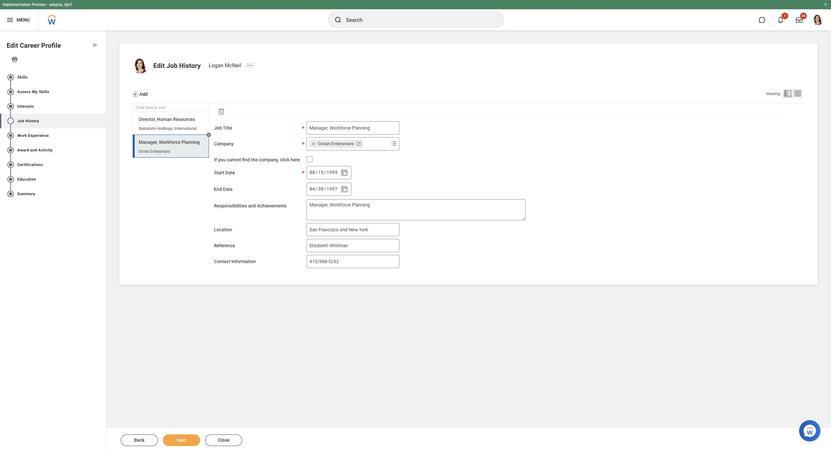 Task type: describe. For each thing, give the bounding box(es) containing it.
08 / 15 / 1995
[[310, 169, 338, 176]]

human
[[157, 117, 172, 122]]

0 horizontal spatial history
[[25, 119, 39, 123]]

job history
[[17, 119, 39, 123]]

print image
[[11, 56, 18, 63]]

certifications
[[17, 163, 43, 167]]

information
[[232, 259, 256, 265]]

assess my skills link
[[0, 85, 106, 99]]

04 / 30 / 1997
[[310, 186, 338, 192]]

achievements
[[257, 203, 287, 209]]

date for 04 / 30 / 1997
[[223, 187, 233, 192]]

click here to sort button
[[133, 104, 209, 112]]

radio custom image for job history
[[7, 117, 15, 125]]

-
[[47, 2, 48, 7]]

edit career profile
[[7, 41, 61, 49]]

summary
[[17, 192, 35, 196]]

30
[[318, 186, 324, 192]]

my
[[32, 90, 38, 94]]

responsibilities
[[214, 203, 247, 209]]

viewing: option group
[[767, 89, 805, 100]]

award and activity
[[17, 148, 53, 153]]

you
[[218, 157, 226, 163]]

ext link image
[[356, 141, 362, 147]]

find
[[242, 157, 250, 163]]

job history link
[[0, 114, 106, 128]]

employee's photo (logan mcneil) image
[[133, 58, 148, 74]]

edit for edit career profile
[[7, 41, 18, 49]]

error image for assess my skills
[[99, 88, 106, 96]]

award and activity link
[[0, 143, 106, 158]]

preview
[[32, 2, 46, 7]]

Location text field
[[307, 223, 400, 237]]

and for award
[[30, 148, 37, 153]]

click here to sort
[[136, 106, 166, 110]]

error image for work experience
[[99, 132, 106, 140]]

contact
[[214, 259, 230, 265]]

0 vertical spatial skills
[[17, 75, 28, 80]]

15
[[318, 169, 324, 176]]

resources
[[173, 117, 195, 122]]

to
[[154, 106, 158, 110]]

/ right 04 on the left top
[[315, 186, 318, 192]]

error image for education
[[99, 176, 106, 184]]

start date group
[[307, 166, 352, 180]]

end
[[214, 187, 222, 192]]

work
[[17, 133, 27, 138]]

start date
[[214, 170, 235, 176]]

award
[[17, 148, 29, 153]]

/ right "08"
[[315, 169, 318, 176]]

transformation import image
[[92, 42, 99, 48]]

34 button
[[792, 13, 807, 27]]

delete image
[[217, 108, 225, 116]]

logan mcneil
[[209, 62, 241, 69]]

nakatomi holdings, international
[[139, 126, 197, 131]]

close button
[[205, 435, 242, 447]]

Job Title text field
[[307, 122, 400, 135]]

company,
[[259, 157, 279, 163]]

Responsibilities and Achievements text field
[[307, 199, 526, 221]]

prompts image
[[390, 140, 398, 148]]

activity
[[38, 148, 53, 153]]

1995
[[327, 169, 338, 176]]

logan mcneil element
[[209, 62, 245, 69]]

list box containing director, human resources
[[133, 112, 211, 158]]

click
[[136, 106, 144, 110]]

manager, workforce planning
[[139, 140, 200, 145]]

nakatomi
[[139, 126, 156, 131]]

back
[[134, 438, 145, 444]]

justify image
[[6, 16, 14, 24]]

1997
[[327, 186, 338, 192]]

add link
[[133, 91, 148, 98]]

1 horizontal spatial job
[[166, 62, 178, 70]]

job title
[[214, 125, 232, 131]]

error image for skills
[[99, 73, 106, 81]]

menu banner
[[0, 0, 832, 31]]

assess my skills
[[17, 90, 49, 94]]

search image
[[334, 16, 342, 24]]

start
[[214, 170, 224, 176]]

back button
[[121, 435, 158, 447]]

radio custom image for work experience
[[7, 132, 15, 140]]

Search Workday  search field
[[346, 13, 490, 27]]

/ right 15
[[324, 169, 327, 176]]

octan inside "navigation pane" region
[[139, 149, 149, 154]]

octan enterprises element
[[318, 141, 354, 147]]

radio custom image for education
[[7, 176, 15, 184]]

date for 08 / 15 / 1995
[[225, 170, 235, 176]]

end date
[[214, 187, 233, 192]]

error image for award and activity
[[99, 146, 106, 154]]

interests
[[17, 104, 34, 109]]

calendar image for 04 / 30 / 1997
[[341, 185, 349, 193]]

logan
[[209, 62, 224, 69]]

manager,
[[139, 140, 158, 145]]

experience
[[28, 133, 49, 138]]

radio custom image for assess my skills
[[7, 88, 15, 96]]

1 button
[[774, 13, 789, 27]]

next
[[177, 438, 186, 444]]

education link
[[0, 172, 106, 187]]



Task type: vqa. For each thing, say whether or not it's contained in the screenshot.
To
yes



Task type: locate. For each thing, give the bounding box(es) containing it.
the
[[251, 157, 258, 163]]

edit for edit job history
[[153, 62, 165, 70]]

1 horizontal spatial and
[[248, 203, 256, 209]]

here right click
[[291, 157, 300, 163]]

2 radio custom image from the top
[[7, 176, 15, 184]]

1 error image from the top
[[99, 73, 106, 81]]

close environment banner image
[[824, 2, 828, 6]]

radio custom image inside award and activity link
[[7, 146, 15, 154]]

job
[[166, 62, 178, 70], [17, 119, 24, 123], [214, 125, 222, 131]]

job right employee's photo (logan mcneil)
[[166, 62, 178, 70]]

menu button
[[0, 9, 38, 31]]

reference
[[214, 243, 235, 249]]

3 radio custom image from the top
[[7, 190, 15, 198]]

0 horizontal spatial enterprises
[[150, 149, 170, 154]]

profile
[[41, 41, 61, 49]]

error image inside education link
[[99, 176, 106, 184]]

error image inside certifications link
[[99, 161, 106, 169]]

calendar image inside the start date group
[[341, 169, 349, 177]]

click
[[280, 157, 290, 163]]

4 radio custom image from the top
[[7, 117, 15, 125]]

0 vertical spatial edit
[[7, 41, 18, 49]]

error image inside assess my skills link
[[99, 88, 106, 96]]

1 vertical spatial error image
[[99, 103, 106, 110]]

0 horizontal spatial edit
[[7, 41, 18, 49]]

calendar image right 1997
[[341, 185, 349, 193]]

1 vertical spatial octan
[[139, 149, 149, 154]]

error image inside award and activity link
[[99, 146, 106, 154]]

1 vertical spatial calendar image
[[341, 185, 349, 193]]

date right start
[[225, 170, 235, 176]]

job left title
[[214, 125, 222, 131]]

1 calendar image from the top
[[341, 169, 349, 177]]

history up work experience
[[25, 119, 39, 123]]

radio custom image left the job history
[[7, 117, 15, 125]]

34
[[802, 14, 806, 18]]

implementation
[[3, 2, 31, 7]]

0 vertical spatial octan enterprises
[[318, 141, 354, 146]]

0 vertical spatial enterprises
[[331, 141, 354, 146]]

6 radio custom image from the top
[[7, 146, 15, 154]]

director, human resources
[[139, 117, 195, 122]]

list box
[[133, 112, 211, 158]]

0 horizontal spatial job
[[17, 119, 24, 123]]

radio custom image
[[7, 161, 15, 169], [7, 176, 15, 184], [7, 190, 15, 198]]

radio custom image for interests
[[7, 103, 15, 110]]

radio custom image left the award
[[7, 146, 15, 154]]

adeptai_dpt1
[[49, 2, 72, 7]]

2 error image from the top
[[99, 103, 106, 110]]

inbox large image
[[796, 17, 803, 23]]

navigation pane region
[[133, 104, 211, 160]]

1 vertical spatial date
[[223, 187, 233, 192]]

x small image
[[310, 141, 317, 147]]

2 vertical spatial job
[[214, 125, 222, 131]]

date
[[225, 170, 235, 176], [223, 187, 233, 192]]

octan enterprises
[[318, 141, 354, 146], [139, 149, 170, 154]]

2 calendar image from the top
[[341, 185, 349, 193]]

edit
[[7, 41, 18, 49], [153, 62, 165, 70]]

edit right employee's photo (logan mcneil)
[[153, 62, 165, 70]]

here inside popup button
[[145, 106, 153, 110]]

work experience link
[[0, 128, 106, 143]]

0 horizontal spatial skills
[[17, 75, 28, 80]]

radio custom image left interests
[[7, 103, 15, 110]]

radio custom image left assess
[[7, 88, 15, 96]]

1 vertical spatial and
[[248, 203, 256, 209]]

0 vertical spatial date
[[225, 170, 235, 176]]

0 vertical spatial octan
[[318, 141, 330, 146]]

radio custom image inside job history link
[[7, 117, 15, 125]]

next button
[[163, 435, 200, 447]]

1 horizontal spatial octan enterprises
[[318, 141, 354, 146]]

error image
[[99, 73, 106, 81], [99, 117, 106, 125], [99, 132, 106, 140], [99, 146, 106, 154], [99, 161, 106, 169], [99, 176, 106, 184], [99, 190, 106, 198]]

octan enterprises down manager,
[[139, 149, 170, 154]]

and
[[30, 148, 37, 153], [248, 203, 256, 209]]

2 radio custom image from the top
[[7, 88, 15, 96]]

director,
[[139, 117, 156, 122]]

radio custom image left summary
[[7, 190, 15, 198]]

job for job history
[[17, 119, 24, 123]]

radio custom image left 'certifications'
[[7, 161, 15, 169]]

1 radio custom image from the top
[[7, 161, 15, 169]]

3 radio custom image from the top
[[7, 103, 15, 110]]

1 vertical spatial here
[[291, 157, 300, 163]]

1
[[785, 14, 786, 18]]

2 horizontal spatial job
[[214, 125, 222, 131]]

1 horizontal spatial here
[[291, 157, 300, 163]]

radio custom image for summary
[[7, 190, 15, 198]]

implementation preview -   adeptai_dpt1
[[3, 2, 72, 7]]

0 vertical spatial radio custom image
[[7, 161, 15, 169]]

octan enterprises inside option
[[318, 141, 354, 146]]

skills link
[[0, 70, 106, 85]]

1 vertical spatial edit
[[153, 62, 165, 70]]

job inside list
[[17, 119, 24, 123]]

/ right 30
[[324, 186, 327, 192]]

1 vertical spatial skills
[[39, 90, 49, 94]]

edit up print icon
[[7, 41, 18, 49]]

Toggle to List Detail view radio
[[783, 89, 793, 98]]

list
[[0, 67, 106, 204]]

1 horizontal spatial octan
[[318, 141, 330, 146]]

planning
[[182, 140, 200, 145]]

5 radio custom image from the top
[[7, 132, 15, 140]]

summary link
[[0, 187, 106, 201]]

contact information
[[214, 259, 256, 265]]

radio custom image inside skills link
[[7, 73, 15, 81]]

error image inside skills link
[[99, 73, 106, 81]]

location
[[214, 227, 232, 233]]

calendar image right 1995
[[341, 169, 349, 177]]

0 vertical spatial history
[[179, 62, 201, 70]]

here
[[145, 106, 153, 110], [291, 157, 300, 163]]

1 vertical spatial job
[[17, 119, 24, 123]]

job for job title
[[214, 125, 222, 131]]

and inside list
[[30, 148, 37, 153]]

1 vertical spatial radio custom image
[[7, 176, 15, 184]]

Contact Information text field
[[307, 255, 400, 268]]

add
[[139, 92, 148, 97]]

0 vertical spatial error image
[[99, 88, 106, 96]]

error image inside job history link
[[99, 117, 106, 125]]

0 vertical spatial here
[[145, 106, 153, 110]]

4 error image from the top
[[99, 146, 106, 154]]

octan
[[318, 141, 330, 146], [139, 149, 149, 154]]

2 error image from the top
[[99, 117, 106, 125]]

enterprises down "manager, workforce planning" at the top left
[[150, 149, 170, 154]]

and for responsibilities
[[248, 203, 256, 209]]

08
[[310, 169, 315, 176]]

octan inside octan enterprises element
[[318, 141, 330, 146]]

radio custom image inside work experience link
[[7, 132, 15, 140]]

error image for job history
[[99, 117, 106, 125]]

radio custom image left work
[[7, 132, 15, 140]]

error image for interests
[[99, 103, 106, 110]]

octan down manager,
[[139, 149, 149, 154]]

error image
[[99, 88, 106, 96], [99, 103, 106, 110]]

1 error image from the top
[[99, 88, 106, 96]]

radio custom image
[[7, 73, 15, 81], [7, 88, 15, 96], [7, 103, 15, 110], [7, 117, 15, 125], [7, 132, 15, 140], [7, 146, 15, 154]]

0 vertical spatial calendar image
[[341, 169, 349, 177]]

/
[[315, 169, 318, 176], [324, 169, 327, 176], [315, 186, 318, 192], [324, 186, 327, 192]]

end date group
[[307, 183, 352, 196]]

if you cannot find the company, click here
[[214, 157, 300, 163]]

enterprises left ext link image
[[331, 141, 354, 146]]

viewing:
[[767, 92, 781, 96]]

1 radio custom image from the top
[[7, 73, 15, 81]]

mcneil
[[225, 62, 241, 69]]

error image for certifications
[[99, 161, 106, 169]]

radio custom image for certifications
[[7, 161, 15, 169]]

here left to at the top left of page
[[145, 106, 153, 110]]

0 horizontal spatial and
[[30, 148, 37, 153]]

career
[[20, 41, 40, 49]]

skills
[[17, 75, 28, 80], [39, 90, 49, 94]]

1 vertical spatial octan enterprises
[[139, 149, 170, 154]]

octan enterprises inside "navigation pane" region
[[139, 149, 170, 154]]

5 error image from the top
[[99, 161, 106, 169]]

work experience
[[17, 133, 49, 138]]

education
[[17, 177, 36, 182]]

Toggle to Grid view radio
[[793, 89, 803, 98]]

1 horizontal spatial skills
[[39, 90, 49, 94]]

skills up assess
[[17, 75, 28, 80]]

1 horizontal spatial history
[[179, 62, 201, 70]]

radio custom image down print icon
[[7, 73, 15, 81]]

and left achievements
[[248, 203, 256, 209]]

sort
[[159, 106, 166, 110]]

calendar image for 08 / 15 / 1995
[[341, 169, 349, 177]]

holdings,
[[157, 126, 174, 131]]

1 horizontal spatial edit
[[153, 62, 165, 70]]

0 vertical spatial job
[[166, 62, 178, 70]]

error image inside work experience link
[[99, 132, 106, 140]]

error image inside interests 'link'
[[99, 103, 106, 110]]

octan right x small icon on the top left of page
[[318, 141, 330, 146]]

enterprises
[[331, 141, 354, 146], [150, 149, 170, 154]]

history left logan on the top left
[[179, 62, 201, 70]]

workforce
[[159, 140, 181, 145]]

menu
[[17, 17, 30, 22]]

certifications link
[[0, 158, 106, 172]]

action bar region
[[109, 429, 832, 453]]

1 horizontal spatial enterprises
[[331, 141, 354, 146]]

assess
[[17, 90, 31, 94]]

radio custom image for award and activity
[[7, 146, 15, 154]]

6 error image from the top
[[99, 176, 106, 184]]

Reference text field
[[307, 239, 400, 253]]

0 horizontal spatial octan
[[139, 149, 149, 154]]

close
[[218, 438, 230, 444]]

responsibilities and achievements
[[214, 203, 287, 209]]

if
[[214, 157, 217, 163]]

2 vertical spatial radio custom image
[[7, 190, 15, 198]]

notifications large image
[[778, 17, 784, 23]]

cannot
[[227, 157, 241, 163]]

company
[[214, 141, 234, 147]]

job up work
[[17, 119, 24, 123]]

title
[[223, 125, 232, 131]]

edit job history
[[153, 62, 201, 70]]

calendar image inside 'end date' "group"
[[341, 185, 349, 193]]

skills right "my"
[[39, 90, 49, 94]]

date right end
[[223, 187, 233, 192]]

error image inside "summary" link
[[99, 190, 106, 198]]

international
[[174, 126, 197, 131]]

0 horizontal spatial octan enterprises
[[139, 149, 170, 154]]

radio custom image left 'education'
[[7, 176, 15, 184]]

octan enterprises, press delete to clear value, ctrl + enter opens in new window. option
[[309, 140, 364, 148]]

1 vertical spatial enterprises
[[150, 149, 170, 154]]

radio custom image for skills
[[7, 73, 15, 81]]

and right the award
[[30, 148, 37, 153]]

list containing skills
[[0, 67, 106, 204]]

7 error image from the top
[[99, 190, 106, 198]]

1 vertical spatial history
[[25, 119, 39, 123]]

0 vertical spatial and
[[30, 148, 37, 153]]

interests link
[[0, 99, 106, 114]]

octan enterprises left ext link image
[[318, 141, 354, 146]]

04
[[310, 186, 315, 192]]

enterprises inside "navigation pane" region
[[150, 149, 170, 154]]

profile logan mcneil image
[[813, 15, 824, 27]]

0 horizontal spatial here
[[145, 106, 153, 110]]

calendar image
[[341, 169, 349, 177], [341, 185, 349, 193]]

error image for summary
[[99, 190, 106, 198]]

enterprises inside option
[[331, 141, 354, 146]]

3 error image from the top
[[99, 132, 106, 140]]



